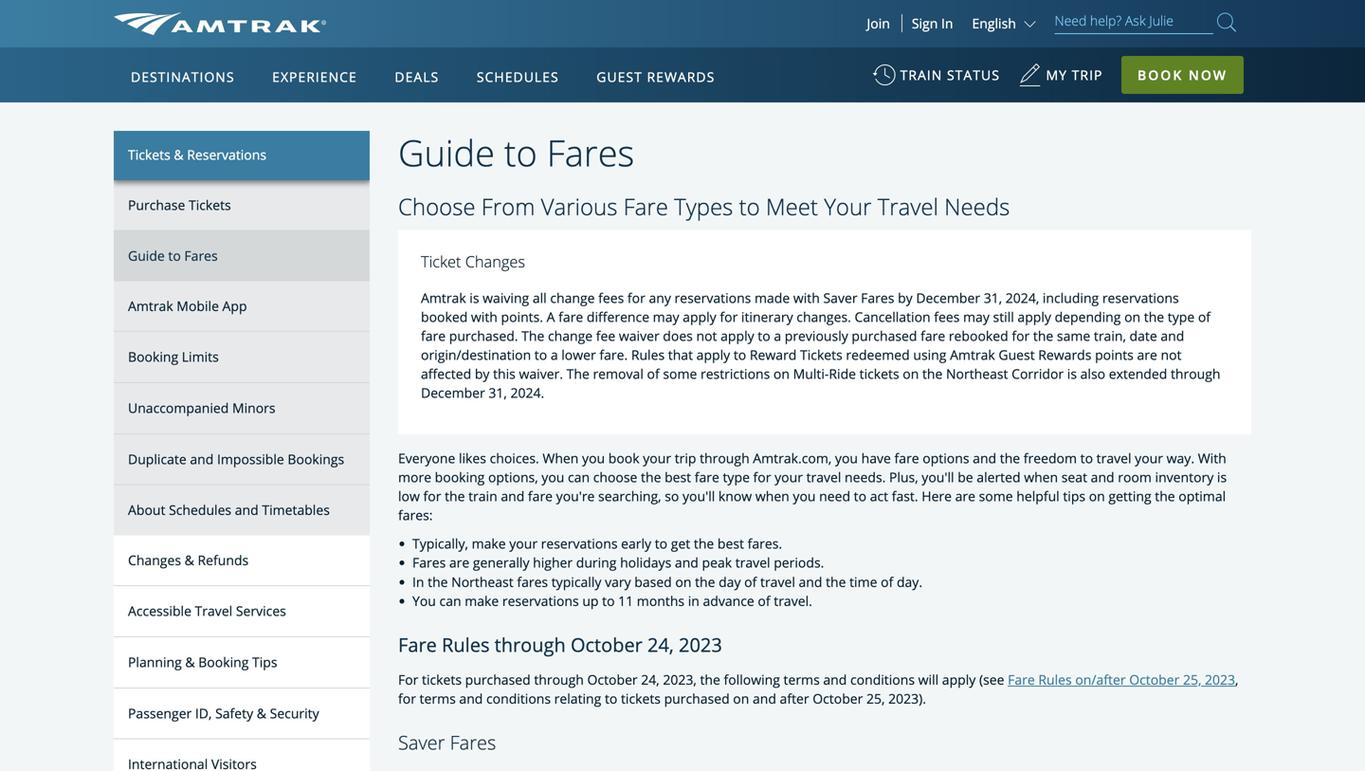 Task type: locate. For each thing, give the bounding box(es) containing it.
0 vertical spatial tickets
[[860, 365, 900, 383]]

0 vertical spatial 2023
[[679, 631, 722, 657]]

1 horizontal spatial with
[[794, 289, 820, 307]]

31, down the this
[[489, 384, 507, 402]]

your
[[824, 191, 872, 222]]

based
[[635, 573, 672, 591]]

relating
[[554, 689, 602, 707]]

purchased
[[852, 327, 918, 345], [465, 670, 531, 688], [664, 689, 730, 707]]

2023
[[679, 631, 722, 657], [1205, 670, 1236, 688]]

with
[[794, 289, 820, 307], [471, 308, 498, 326]]

make down generally
[[465, 592, 499, 610]]

1 horizontal spatial northeast
[[946, 365, 1009, 383]]

0 vertical spatial the
[[522, 327, 545, 345]]

25, left ,
[[1184, 670, 1202, 688]]

months
[[637, 592, 685, 610]]

rules down the 'waiver'
[[631, 346, 665, 364]]

guest rewards button
[[589, 50, 723, 103]]

accessible travel services
[[128, 602, 286, 620]]

tickets inside the amtrak is waiving all change fees for any reservations made with saver fares by december 31, 2024, including reservations booked with points. a fare difference may apply for itinerary changes. cancellation fees may still apply depending on the type of fare purchased. the change fee waiver does not apply to a previously purchased fare rebooked for the same train, date and origin/destination to a lower fare. rules that apply to reward tickets redeemed using amtrak guest rewards points are not affected by this waiver. the removal of some restrictions on multi-ride tickets on the northeast corridor is also extended through december 31, 2024.
[[860, 365, 900, 383]]

2 horizontal spatial is
[[1218, 468, 1227, 486]]

purchase tickets
[[128, 196, 231, 214]]

type up "know"
[[723, 468, 750, 486]]

a up "reward"
[[774, 327, 782, 345]]

train
[[901, 66, 943, 84]]

to inside guide to fares link
[[168, 247, 181, 265]]

fare right the a
[[559, 308, 583, 326]]

are down be
[[956, 487, 976, 505]]

now
[[1189, 66, 1228, 84]]

and up saver fares
[[459, 689, 483, 707]]

schedules link
[[469, 47, 567, 102]]

through inside the amtrak is waiving all change fees for any reservations made with saver fares by december 31, 2024, including reservations booked with points. a fare difference may apply for itinerary changes. cancellation fees may still apply depending on the type of fare purchased. the change fee waiver does not apply to a previously purchased fare rebooked for the same train, date and origin/destination to a lower fare. rules that apply to reward tickets redeemed using amtrak guest rewards points are not affected by this waiver. the removal of some restrictions on multi-ride tickets on the northeast corridor is also extended through december 31, 2024.
[[1171, 365, 1221, 383]]

needs
[[945, 191, 1010, 222]]

apply
[[683, 308, 717, 326], [1018, 308, 1052, 326], [721, 327, 755, 345], [697, 346, 730, 364], [942, 670, 976, 688]]

is left also
[[1068, 365, 1077, 383]]

your up generally
[[509, 535, 538, 553]]

tickets down tickets & reservations
[[189, 196, 231, 214]]

rewards inside the amtrak is waiving all change fees for any reservations made with saver fares by december 31, 2024, including reservations booked with points. a fare difference may apply for itinerary changes. cancellation fees may still apply depending on the type of fare purchased. the change fee waiver does not apply to a previously purchased fare rebooked for the same train, date and origin/destination to a lower fare. rules that apply to reward tickets redeemed using amtrak guest rewards points are not affected by this waiver. the removal of some restrictions on multi-ride tickets on the northeast corridor is also extended through december 31, 2024.
[[1039, 346, 1092, 364]]

fare up for
[[398, 631, 437, 657]]

fare down options,
[[528, 487, 553, 505]]

1 vertical spatial 31,
[[489, 384, 507, 402]]

1 vertical spatial changes
[[128, 551, 181, 569]]

24, left 2023,
[[641, 670, 660, 688]]

destinations
[[131, 68, 235, 86]]

tickets up the purchase
[[128, 146, 170, 164]]

changes down about
[[128, 551, 181, 569]]

fees up difference
[[599, 289, 624, 307]]

0 vertical spatial 25,
[[1184, 670, 1202, 688]]

1 vertical spatial guest
[[999, 346, 1035, 364]]

early
[[621, 535, 652, 553]]

1 vertical spatial tickets
[[422, 670, 462, 688]]

1 horizontal spatial type
[[1168, 308, 1195, 326]]

1 vertical spatial with
[[471, 308, 498, 326]]

fare
[[559, 308, 583, 326], [421, 327, 446, 345], [921, 327, 946, 345], [895, 449, 920, 467], [695, 468, 720, 486], [528, 487, 553, 505]]

1 vertical spatial terms
[[420, 689, 456, 707]]

this
[[493, 365, 516, 383]]

for down for
[[398, 689, 416, 707]]

waiver.
[[519, 365, 563, 383]]

saver up 'changes.'
[[824, 289, 858, 307]]

0 horizontal spatial saver
[[398, 729, 445, 755]]

are
[[1138, 346, 1158, 364], [956, 487, 976, 505], [449, 554, 470, 572]]

your up room
[[1135, 449, 1164, 467]]

tickets down redeemed
[[860, 365, 900, 383]]

0 vertical spatial type
[[1168, 308, 1195, 326]]

1 horizontal spatial december
[[916, 289, 981, 307]]

rules down generally
[[442, 631, 490, 657]]

to left 11
[[602, 592, 615, 610]]

tickets down previously
[[800, 346, 843, 364]]

0 vertical spatial can
[[568, 468, 590, 486]]

1 vertical spatial conditions
[[487, 689, 551, 707]]

banner
[[0, 0, 1366, 438]]

when
[[1024, 468, 1058, 486], [756, 487, 790, 505]]

0 vertical spatial guide
[[398, 128, 495, 177]]

31,
[[984, 289, 1003, 307], [489, 384, 507, 402]]

in right sign
[[942, 14, 954, 32]]

change up lower
[[548, 327, 593, 345]]

schedules
[[169, 501, 232, 519]]

a up 'waiver.'
[[551, 346, 558, 364]]

searching,
[[598, 487, 662, 505]]

the up 'in'
[[695, 573, 716, 591]]

0 horizontal spatial tickets
[[422, 670, 462, 688]]

0 horizontal spatial booking
[[128, 348, 178, 366]]

0 horizontal spatial type
[[723, 468, 750, 486]]

rewards inside 'popup button'
[[647, 68, 715, 86]]

amtrak for amtrak mobile app
[[128, 297, 173, 315]]

1 horizontal spatial tickets
[[189, 196, 231, 214]]

tickets
[[128, 146, 170, 164], [189, 196, 231, 214], [800, 346, 843, 364]]

0 vertical spatial some
[[663, 365, 697, 383]]

in
[[942, 14, 954, 32], [413, 573, 424, 591]]

change up the a
[[550, 289, 595, 307]]

sign in button
[[912, 14, 954, 32]]

through right extended
[[1171, 365, 1221, 383]]

0 vertical spatial december
[[916, 289, 981, 307]]

in
[[688, 592, 700, 610]]

my
[[1047, 66, 1068, 84]]

destinations button
[[123, 50, 242, 103]]

1 vertical spatial guide to fares
[[128, 247, 218, 265]]

amtrak inside the secondary navigation
[[128, 297, 173, 315]]

some inside the amtrak is waiving all change fees for any reservations made with saver fares by december 31, 2024, including reservations booked with points. a fare difference may apply for itinerary changes. cancellation fees may still apply depending on the type of fare purchased. the change fee waiver does not apply to a previously purchased fare rebooked for the same train, date and origin/destination to a lower fare. rules that apply to reward tickets redeemed using amtrak guest rewards points are not affected by this waiver. the removal of some restrictions on multi-ride tickets on the northeast corridor is also extended through december 31, 2024.
[[663, 365, 697, 383]]

1 vertical spatial rewards
[[1039, 346, 1092, 364]]

1 vertical spatial when
[[756, 487, 790, 505]]

is down with
[[1218, 468, 1227, 486]]

&
[[174, 146, 184, 164], [185, 551, 194, 569], [185, 653, 195, 671], [257, 704, 266, 722]]

0 vertical spatial when
[[1024, 468, 1058, 486]]

& for changes
[[185, 551, 194, 569]]

purchased inside the amtrak is waiving all change fees for any reservations made with saver fares by december 31, 2024, including reservations booked with points. a fare difference may apply for itinerary changes. cancellation fees may still apply depending on the type of fare purchased. the change fee waiver does not apply to a previously purchased fare rebooked for the same train, date and origin/destination to a lower fare. rules that apply to reward tickets redeemed using amtrak guest rewards points are not affected by this waiver. the removal of some restrictions on multi-ride tickets on the northeast corridor is also extended through december 31, 2024.
[[852, 327, 918, 345]]

not up extended
[[1161, 346, 1182, 364]]

tickets & reservations
[[128, 146, 267, 164]]

fare right the "(see"
[[1008, 670, 1035, 688]]

booking left tips
[[198, 653, 249, 671]]

you'll up here
[[922, 468, 955, 486]]

apply down 2024,
[[1018, 308, 1052, 326]]

changes inside the secondary navigation
[[128, 551, 181, 569]]

0 vertical spatial terms
[[784, 670, 820, 688]]

itinerary
[[742, 308, 793, 326]]

higher
[[533, 554, 573, 572]]

0 vertical spatial fare
[[624, 191, 668, 222]]

typically
[[552, 573, 602, 591]]

in up you
[[413, 573, 424, 591]]

guide up 'choose'
[[398, 128, 495, 177]]

is left waiving
[[470, 289, 479, 307]]

december up the rebooked
[[916, 289, 981, 307]]

corridor
[[1012, 365, 1064, 383]]

for
[[628, 289, 646, 307], [720, 308, 738, 326], [1012, 327, 1030, 345], [754, 468, 771, 486], [423, 487, 441, 505], [398, 689, 416, 707]]

tickets inside , for terms and conditions relating to tickets purchased on and after october 25, 2023).
[[621, 689, 661, 707]]

0 horizontal spatial is
[[470, 289, 479, 307]]

saver down for
[[398, 729, 445, 755]]

1 horizontal spatial amtrak
[[421, 289, 466, 307]]

are down the typically,
[[449, 554, 470, 572]]

amtrak left mobile
[[128, 297, 173, 315]]

1 horizontal spatial are
[[956, 487, 976, 505]]

choose
[[398, 191, 476, 222]]

application
[[184, 158, 640, 424]]

are down the "date"
[[1138, 346, 1158, 364]]

0 horizontal spatial 2023
[[679, 631, 722, 657]]

guide to fares up from
[[398, 128, 635, 177]]

1 vertical spatial by
[[475, 365, 490, 383]]

best up so
[[665, 468, 691, 486]]

during
[[576, 554, 617, 572]]

some down the alerted
[[979, 487, 1013, 505]]

apply up restrictions
[[697, 346, 730, 364]]

room
[[1118, 468, 1152, 486]]

purchased down 'fare rules through october 24, 2023'
[[465, 670, 531, 688]]

0 horizontal spatial when
[[756, 487, 790, 505]]

day.
[[897, 573, 923, 591]]

purchased down 2023,
[[664, 689, 730, 707]]

schedules
[[477, 68, 559, 86]]

planning
[[128, 653, 182, 671]]

for right 'low'
[[423, 487, 441, 505]]

1 vertical spatial travel
[[195, 602, 233, 620]]

1 vertical spatial fees
[[934, 308, 960, 326]]

1 horizontal spatial terms
[[784, 670, 820, 688]]

changes & refunds
[[128, 551, 249, 569]]

getting
[[1109, 487, 1152, 505]]

fares inside the secondary navigation
[[184, 247, 218, 265]]

choose from various fare types to meet your travel needs
[[398, 191, 1010, 222]]

1 horizontal spatial can
[[568, 468, 590, 486]]

1 horizontal spatial you'll
[[922, 468, 955, 486]]

1 vertical spatial in
[[413, 573, 424, 591]]

best inside 'typically, make your reservations early to get the best fares. fares are generally higher during holidays and peak travel periods. in the northeast fares typically vary based on the day of travel and the time of day. you can make reservations up to 11 months in advance of travel.'
[[718, 535, 744, 553]]

2 horizontal spatial rules
[[1039, 670, 1072, 688]]

guide to fares down purchase tickets at the top of page
[[128, 247, 218, 265]]

0 vertical spatial northeast
[[946, 365, 1009, 383]]

reservations
[[187, 146, 267, 164]]

english button
[[973, 14, 1041, 32]]

0 vertical spatial by
[[898, 289, 913, 307]]

extended
[[1109, 365, 1168, 383]]

in inside 'typically, make your reservations early to get the best fares. fares are generally higher during holidays and peak travel periods. in the northeast fares typically vary based on the day of travel and the time of day. you can make reservations up to 11 months in advance of travel.'
[[413, 573, 424, 591]]

1 vertical spatial 2023
[[1205, 670, 1236, 688]]

deals button
[[387, 50, 447, 103]]

of
[[1199, 308, 1211, 326], [647, 365, 660, 383], [745, 573, 757, 591], [881, 573, 894, 591], [758, 592, 771, 610]]

0 vertical spatial change
[[550, 289, 595, 307]]

fares inside the amtrak is waiving all change fees for any reservations made with saver fares by december 31, 2024, including reservations booked with points. a fare difference may apply for itinerary changes. cancellation fees may still apply depending on the type of fare purchased. the change fee waiver does not apply to a previously purchased fare rebooked for the same train, date and origin/destination to a lower fare. rules that apply to reward tickets redeemed using amtrak guest rewards points are not affected by this waiver. the removal of some restrictions on multi-ride tickets on the northeast corridor is also extended through december 31, 2024.
[[861, 289, 895, 307]]

0 vertical spatial fees
[[599, 289, 624, 307]]

also
[[1081, 365, 1106, 383]]

deals
[[395, 68, 439, 86]]

1 vertical spatial tickets
[[189, 196, 231, 214]]

on/after
[[1076, 670, 1126, 688]]

date
[[1130, 327, 1158, 345]]

0 vertical spatial purchased
[[852, 327, 918, 345]]

0 vertical spatial with
[[794, 289, 820, 307]]

1 vertical spatial fare
[[398, 631, 437, 657]]

purchase
[[128, 196, 185, 214]]

0 horizontal spatial may
[[653, 308, 680, 326]]

1 vertical spatial change
[[548, 327, 593, 345]]

not
[[697, 327, 717, 345], [1161, 346, 1182, 364]]

fare
[[624, 191, 668, 222], [398, 631, 437, 657], [1008, 670, 1035, 688]]

october down the up
[[571, 631, 643, 657]]

october down for tickets purchased through october 24, 2023, the following terms and conditions will apply (see fare rules on/after october 25, 2023
[[813, 689, 863, 707]]

1 vertical spatial a
[[551, 346, 558, 364]]

0 vertical spatial are
[[1138, 346, 1158, 364]]

1 horizontal spatial tickets
[[621, 689, 661, 707]]

1 vertical spatial is
[[1068, 365, 1077, 383]]

following
[[724, 670, 780, 688]]

0 horizontal spatial changes
[[128, 551, 181, 569]]

can right you
[[440, 592, 461, 610]]

some
[[663, 365, 697, 383], [979, 487, 1013, 505]]

0 horizontal spatial in
[[413, 573, 424, 591]]

to left the act
[[854, 487, 867, 505]]

fares:
[[398, 506, 433, 524]]

& left 'refunds'
[[185, 551, 194, 569]]

id,
[[195, 704, 212, 722]]

1 vertical spatial some
[[979, 487, 1013, 505]]

tickets right relating
[[621, 689, 661, 707]]

saver
[[824, 289, 858, 307], [398, 729, 445, 755]]

0 horizontal spatial are
[[449, 554, 470, 572]]

some inside everyone likes choices. when you book your trip through amtrak.com, you have fare options and the freedom to travel your way. with more booking options, you can choose the best fare type for your travel needs. plus, you'll be alerted when seat and room inventory is low for the train and fare you're searching, so you'll know when you need to act fast. here are some helpful tips on getting the optimal fares:
[[979, 487, 1013, 505]]

get
[[671, 535, 691, 553]]

everyone likes choices. when you book your trip through amtrak.com, you have fare options and the freedom to travel your way. with more booking options, you can choose the best fare type for your travel needs. plus, you'll be alerted when seat and room inventory is low for the train and fare you're searching, so you'll know when you need to act fast. here are some helpful tips on getting the optimal fares:
[[398, 449, 1227, 524]]

type inside the amtrak is waiving all change fees for any reservations made with saver fares by december 31, 2024, including reservations booked with points. a fare difference may apply for itinerary changes. cancellation fees may still apply depending on the type of fare purchased. the change fee waiver does not apply to a previously purchased fare rebooked for the same train, date and origin/destination to a lower fare. rules that apply to reward tickets redeemed using amtrak guest rewards points are not affected by this waiver. the removal of some restrictions on multi-ride tickets on the northeast corridor is also extended through december 31, 2024.
[[1168, 308, 1195, 326]]

and
[[1161, 327, 1185, 345], [973, 449, 997, 467], [190, 450, 214, 468], [1091, 468, 1115, 486], [501, 487, 525, 505], [235, 501, 259, 519], [675, 554, 699, 572], [799, 573, 823, 591], [824, 670, 847, 688], [459, 689, 483, 707], [753, 689, 777, 707]]

0 horizontal spatial 25,
[[867, 689, 885, 707]]

still
[[993, 308, 1015, 326]]

northeast inside the amtrak is waiving all change fees for any reservations made with saver fares by december 31, 2024, including reservations booked with points. a fare difference may apply for itinerary changes. cancellation fees may still apply depending on the type of fare purchased. the change fee waiver does not apply to a previously purchased fare rebooked for the same train, date and origin/destination to a lower fare. rules that apply to reward tickets redeemed using amtrak guest rewards points are not affected by this waiver. the removal of some restrictions on multi-ride tickets on the northeast corridor is also extended through december 31, 2024.
[[946, 365, 1009, 383]]

make
[[472, 535, 506, 553], [465, 592, 499, 610]]

conditions
[[851, 670, 915, 688], [487, 689, 551, 707]]

1 horizontal spatial travel
[[878, 191, 939, 222]]

1 horizontal spatial may
[[964, 308, 990, 326]]

2 vertical spatial rules
[[1039, 670, 1072, 688]]

0 vertical spatial booking
[[128, 348, 178, 366]]

0 horizontal spatial northeast
[[452, 573, 514, 591]]

2 horizontal spatial tickets
[[860, 365, 900, 383]]

saver fares
[[398, 729, 496, 755]]

for
[[398, 670, 419, 688]]

1 vertical spatial type
[[723, 468, 750, 486]]

1 vertical spatial not
[[1161, 346, 1182, 364]]

rules left on/after
[[1039, 670, 1072, 688]]

terms inside , for terms and conditions relating to tickets purchased on and after october 25, 2023).
[[420, 689, 456, 707]]

to
[[504, 128, 538, 177], [739, 191, 760, 222], [168, 247, 181, 265], [758, 327, 771, 345], [535, 346, 547, 364], [734, 346, 747, 364], [1081, 449, 1094, 467], [854, 487, 867, 505], [655, 535, 668, 553], [602, 592, 615, 610], [605, 689, 618, 707]]

1 horizontal spatial booking
[[198, 653, 249, 671]]

guest inside 'popup button'
[[597, 68, 643, 86]]

for tickets purchased through october 24, 2023, the following terms and conditions will apply (see fare rules on/after october 25, 2023
[[398, 670, 1236, 688]]

to down purchase tickets at the top of page
[[168, 247, 181, 265]]

removal
[[593, 365, 644, 383]]

your left the trip
[[643, 449, 671, 467]]

banner containing join
[[0, 0, 1366, 438]]

2 vertical spatial tickets
[[800, 346, 843, 364]]

rules
[[631, 346, 665, 364], [442, 631, 490, 657], [1039, 670, 1072, 688]]

1 horizontal spatial purchased
[[664, 689, 730, 707]]

0 horizontal spatial travel
[[195, 602, 233, 620]]

& right planning
[[185, 653, 195, 671]]

1 vertical spatial the
[[567, 365, 590, 383]]

about schedules and timetables link
[[114, 485, 370, 535]]

options
[[923, 449, 970, 467]]

amtrak image
[[114, 12, 326, 35]]

& for planning
[[185, 653, 195, 671]]

1 horizontal spatial fare
[[624, 191, 668, 222]]

on up 'in'
[[676, 573, 692, 591]]

you're
[[556, 487, 595, 505]]

is inside everyone likes choices. when you book your trip through amtrak.com, you have fare options and the freedom to travel your way. with more booking options, you can choose the best fare type for your travel needs. plus, you'll be alerted when seat and room inventory is low for the train and fare you're searching, so you'll know when you need to act fast. here are some helpful tips on getting the optimal fares:
[[1218, 468, 1227, 486]]

0 vertical spatial not
[[697, 327, 717, 345]]

0 vertical spatial in
[[942, 14, 954, 32]]

with
[[1198, 449, 1227, 467]]

2023).
[[889, 689, 927, 707]]

october right on/after
[[1130, 670, 1180, 688]]

1 vertical spatial booking
[[198, 653, 249, 671]]

tips
[[1063, 487, 1086, 505]]

0 vertical spatial guide to fares
[[398, 128, 635, 177]]

and right duplicate at bottom
[[190, 450, 214, 468]]

the down lower
[[567, 365, 590, 383]]

travel left services
[[195, 602, 233, 620]]

0 horizontal spatial rewards
[[647, 68, 715, 86]]

0 horizontal spatial conditions
[[487, 689, 551, 707]]

1 horizontal spatial saver
[[824, 289, 858, 307]]

by
[[898, 289, 913, 307], [475, 365, 490, 383]]

tips
[[252, 653, 277, 671]]

rewards
[[647, 68, 715, 86], [1039, 346, 1092, 364]]

purchased up redeemed
[[852, 327, 918, 345]]

with up 'changes.'
[[794, 289, 820, 307]]

1 horizontal spatial some
[[979, 487, 1013, 505]]

northeast down generally
[[452, 573, 514, 591]]

on down using
[[903, 365, 919, 383]]

0 horizontal spatial the
[[522, 327, 545, 345]]

previously
[[785, 327, 849, 345]]

0 vertical spatial tickets
[[128, 146, 170, 164]]

the left time
[[826, 573, 846, 591]]

1 horizontal spatial 31,
[[984, 289, 1003, 307]]



Task type: describe. For each thing, give the bounding box(es) containing it.
to up seat in the right of the page
[[1081, 449, 1094, 467]]

apply up does
[[683, 308, 717, 326]]

mobile
[[177, 297, 219, 315]]

english
[[973, 14, 1017, 32]]

0 vertical spatial is
[[470, 289, 479, 307]]

through inside everyone likes choices. when you book your trip through amtrak.com, you have fare options and the freedom to travel your way. with more booking options, you can choose the best fare type for your travel needs. plus, you'll be alerted when seat and room inventory is low for the train and fare you're searching, so you'll know when you need to act fast. here are some helpful tips on getting the optimal fares:
[[700, 449, 750, 467]]

regions map image
[[184, 158, 640, 424]]

1 vertical spatial 24,
[[641, 670, 660, 688]]

amtrak for amtrak is waiving all change fees for any reservations made with saver fares by december 31, 2024, including reservations booked with points. a fare difference may apply for itinerary changes. cancellation fees may still apply depending on the type of fare purchased. the change fee waiver does not apply to a previously purchased fare rebooked for the same train, date and origin/destination to a lower fare. rules that apply to reward tickets redeemed using amtrak guest rewards points are not affected by this waiver. the removal of some restrictions on multi-ride tickets on the northeast corridor is also extended through december 31, 2024.
[[421, 289, 466, 307]]

to left meet
[[739, 191, 760, 222]]

on up the "date"
[[1125, 308, 1141, 326]]

safety
[[215, 704, 253, 722]]

book now button
[[1122, 56, 1244, 94]]

changes & refunds link
[[114, 535, 370, 586]]

1 horizontal spatial not
[[1161, 346, 1182, 364]]

the up searching,
[[641, 468, 661, 486]]

fare down the trip
[[695, 468, 720, 486]]

guest inside the amtrak is waiving all change fees for any reservations made with saver fares by december 31, 2024, including reservations booked with points. a fare difference may apply for itinerary changes. cancellation fees may still apply depending on the type of fare purchased. the change fee waiver does not apply to a previously purchased fare rebooked for the same train, date and origin/destination to a lower fare. rules that apply to reward tickets redeemed using amtrak guest rewards points are not affected by this waiver. the removal of some restrictions on multi-ride tickets on the northeast corridor is also extended through december 31, 2024.
[[999, 346, 1035, 364]]

1 vertical spatial make
[[465, 592, 499, 610]]

affected
[[421, 365, 472, 383]]

25, inside , for terms and conditions relating to tickets purchased on and after october 25, 2023).
[[867, 689, 885, 707]]

everyone
[[398, 449, 456, 467]]

low
[[398, 487, 420, 505]]

can inside 'typically, make your reservations early to get the best fares. fares are generally higher during holidays and peak travel periods. in the northeast fares typically vary based on the day of travel and the time of day. you can make reservations up to 11 months in advance of travel.'
[[440, 592, 461, 610]]

amtrak mobile app link
[[114, 281, 370, 332]]

about schedules and timetables
[[128, 501, 330, 519]]

inventory
[[1156, 468, 1214, 486]]

duplicate
[[128, 450, 187, 468]]

fast.
[[892, 487, 919, 505]]

limits
[[182, 348, 219, 366]]

unaccompanied minors
[[128, 399, 276, 417]]

for down still
[[1012, 327, 1030, 345]]

amtrak is waiving all change fees for any reservations made with saver fares by december 31, 2024, including reservations booked with points. a fare difference may apply for itinerary changes. cancellation fees may still apply depending on the type of fare purchased. the change fee waiver does not apply to a previously purchased fare rebooked for the same train, date and origin/destination to a lower fare. rules that apply to reward tickets redeemed using amtrak guest rewards points are not affected by this waiver. the removal of some restrictions on multi-ride tickets on the northeast corridor is also extended through december 31, 2024.
[[421, 289, 1221, 402]]

0 horizontal spatial by
[[475, 365, 490, 383]]

reservations up does
[[675, 289, 751, 307]]

origin/destination
[[421, 346, 531, 364]]

october up relating
[[588, 670, 638, 688]]

to up from
[[504, 128, 538, 177]]

to inside , for terms and conditions relating to tickets purchased on and after october 25, 2023).
[[605, 689, 618, 707]]

0 horizontal spatial purchased
[[465, 670, 531, 688]]

fee
[[596, 327, 616, 345]]

alerted
[[977, 468, 1021, 486]]

the down booking
[[445, 487, 465, 505]]

1 vertical spatial you'll
[[683, 487, 715, 505]]

1 horizontal spatial fees
[[934, 308, 960, 326]]

book
[[1138, 66, 1184, 84]]

your down amtrak.com,
[[775, 468, 803, 486]]

on inside 'typically, make your reservations early to get the best fares. fares are generally higher during holidays and peak travel periods. in the northeast fares typically vary based on the day of travel and the time of day. you can make reservations up to 11 months in advance of travel.'
[[676, 573, 692, 591]]

saver inside the amtrak is waiving all change fees for any reservations made with saver fares by december 31, 2024, including reservations booked with points. a fare difference may apply for itinerary changes. cancellation fees may still apply depending on the type of fare purchased. the change fee waiver does not apply to a previously purchased fare rebooked for the same train, date and origin/destination to a lower fare. rules that apply to reward tickets redeemed using amtrak guest rewards points are not affected by this waiver. the removal of some restrictions on multi-ride tickets on the northeast corridor is also extended through december 31, 2024.
[[824, 289, 858, 307]]

2 horizontal spatial amtrak
[[950, 346, 996, 364]]

travel inside the secondary navigation
[[195, 602, 233, 620]]

book now
[[1138, 66, 1228, 84]]

you up choose
[[582, 449, 605, 467]]

and inside the amtrak is waiving all change fees for any reservations made with saver fares by december 31, 2024, including reservations booked with points. a fare difference may apply for itinerary changes. cancellation fees may still apply depending on the type of fare purchased. the change fee waiver does not apply to a previously purchased fare rebooked for the same train, date and origin/destination to a lower fare. rules that apply to reward tickets redeemed using amtrak guest rewards points are not affected by this waiver. the removal of some restrictions on multi-ride tickets on the northeast corridor is also extended through december 31, 2024.
[[1161, 327, 1185, 345]]

tickets inside the amtrak is waiving all change fees for any reservations made with saver fares by december 31, 2024, including reservations booked with points. a fare difference may apply for itinerary changes. cancellation fees may still apply depending on the type of fare purchased. the change fee waiver does not apply to a previously purchased fare rebooked for the same train, date and origin/destination to a lower fare. rules that apply to reward tickets redeemed using amtrak guest rewards points are not affected by this waiver. the removal of some restrictions on multi-ride tickets on the northeast corridor is also extended through december 31, 2024.
[[800, 346, 843, 364]]

0 vertical spatial make
[[472, 535, 506, 553]]

guide to fares link
[[114, 231, 370, 281]]

are inside 'typically, make your reservations early to get the best fares. fares are generally higher during holidays and peak travel periods. in the northeast fares typically vary based on the day of travel and the time of day. you can make reservations up to 11 months in advance of travel.'
[[449, 554, 470, 572]]

choose
[[593, 468, 638, 486]]

need
[[820, 487, 851, 505]]

& right safety
[[257, 704, 266, 722]]

1 horizontal spatial 25,
[[1184, 670, 1202, 688]]

purchased inside , for terms and conditions relating to tickets purchased on and after october 25, 2023).
[[664, 689, 730, 707]]

trip
[[675, 449, 697, 467]]

1 horizontal spatial by
[[898, 289, 913, 307]]

1 horizontal spatial guide
[[398, 128, 495, 177]]

best inside everyone likes choices. when you book your trip through amtrak.com, you have fare options and the freedom to travel your way. with more booking options, you can choose the best fare type for your travel needs. plus, you'll be alerted when seat and room inventory is low for the train and fare you're searching, so you'll know when you need to act fast. here are some helpful tips on getting the optimal fares:
[[665, 468, 691, 486]]

the down inventory
[[1155, 487, 1176, 505]]

travel down fares.
[[736, 554, 771, 572]]

fare up using
[[921, 327, 946, 345]]

to up restrictions
[[734, 346, 747, 364]]

passenger id, safety & security link
[[114, 688, 370, 739]]

for down amtrak.com,
[[754, 468, 771, 486]]

generally
[[473, 554, 530, 572]]

peak
[[702, 554, 732, 572]]

travel up need
[[807, 468, 842, 486]]

for left itinerary
[[720, 308, 738, 326]]

fare down the booked
[[421, 327, 446, 345]]

changes.
[[797, 308, 852, 326]]

apply down itinerary
[[721, 327, 755, 345]]

including
[[1043, 289, 1099, 307]]

0 horizontal spatial 31,
[[489, 384, 507, 402]]

fare up plus,
[[895, 449, 920, 467]]

reservations up the "date"
[[1103, 289, 1179, 307]]

0 horizontal spatial december
[[421, 384, 485, 402]]

the up the alerted
[[1000, 449, 1021, 467]]

any
[[649, 289, 671, 307]]

2 vertical spatial fare
[[1008, 670, 1035, 688]]

conditions inside , for terms and conditions relating to tickets purchased on and after october 25, 2023).
[[487, 689, 551, 707]]

and right following
[[824, 670, 847, 688]]

0 vertical spatial changes
[[465, 251, 525, 272]]

on inside , for terms and conditions relating to tickets purchased on and after october 25, 2023).
[[733, 689, 750, 707]]

fares inside 'typically, make your reservations early to get the best fares. fares are generally higher during holidays and peak travel periods. in the northeast fares typically vary based on the day of travel and the time of day. you can make reservations up to 11 months in advance of travel.'
[[413, 554, 446, 572]]

minors
[[232, 399, 276, 417]]

typically,
[[413, 535, 468, 553]]

bookings
[[288, 450, 344, 468]]

are inside everyone likes choices. when you book your trip through amtrak.com, you have fare options and the freedom to travel your way. with more booking options, you can choose the best fare type for your travel needs. plus, you'll be alerted when seat and room inventory is low for the train and fare you're searching, so you'll know when you need to act fast. here are some helpful tips on getting the optimal fares:
[[956, 487, 976, 505]]

Please enter your search item search field
[[1055, 9, 1214, 34]]

apply right will
[[942, 670, 976, 688]]

accessible travel services link
[[114, 586, 370, 637]]

and down "get"
[[675, 554, 699, 572]]

, for terms and conditions relating to tickets purchased on and after october 25, 2023).
[[398, 670, 1239, 707]]

difference
[[587, 308, 650, 326]]

to up 'waiver.'
[[535, 346, 547, 364]]

so
[[665, 487, 679, 505]]

ride
[[829, 365, 856, 383]]

impossible
[[217, 450, 284, 468]]

to left "get"
[[655, 535, 668, 553]]

train,
[[1094, 327, 1127, 345]]

the down using
[[923, 365, 943, 383]]

vary
[[605, 573, 631, 591]]

passenger
[[128, 704, 192, 722]]

multi-
[[793, 365, 829, 383]]

lower
[[562, 346, 596, 364]]

a
[[547, 308, 555, 326]]

guest rewards
[[597, 68, 715, 86]]

experience
[[272, 68, 357, 86]]

my trip button
[[1019, 57, 1103, 103]]

on down "reward"
[[774, 365, 790, 383]]

type inside everyone likes choices. when you book your trip through amtrak.com, you have fare options and the freedom to travel your way. with more booking options, you can choose the best fare type for your travel needs. plus, you'll be alerted when seat and room inventory is low for the train and fare you're searching, so you'll know when you need to act fast. here are some helpful tips on getting the optimal fares:
[[723, 468, 750, 486]]

points
[[1095, 346, 1134, 364]]

train
[[469, 487, 498, 505]]

through down the fares
[[495, 631, 566, 657]]

1 vertical spatial saver
[[398, 729, 445, 755]]

and up the alerted
[[973, 449, 997, 467]]

and down following
[[753, 689, 777, 707]]

experience button
[[265, 50, 365, 103]]

for left any
[[628, 289, 646, 307]]

you left need
[[793, 487, 816, 505]]

sign
[[912, 14, 938, 32]]

rules inside the amtrak is waiving all change fees for any reservations made with saver fares by december 31, 2024, including reservations booked with points. a fare difference may apply for itinerary changes. cancellation fees may still apply depending on the type of fare purchased. the change fee waiver does not apply to a previously purchased fare rebooked for the same train, date and origin/destination to a lower fare. rules that apply to reward tickets redeemed using amtrak guest rewards points are not affected by this waiver. the removal of some restrictions on multi-ride tickets on the northeast corridor is also extended through december 31, 2024.
[[631, 346, 665, 364]]

0 vertical spatial 24,
[[648, 631, 674, 657]]

northeast inside 'typically, make your reservations early to get the best fares. fares are generally higher during holidays and peak travel periods. in the northeast fares typically vary based on the day of travel and the time of day. you can make reservations up to 11 months in advance of travel.'
[[452, 573, 514, 591]]

0 vertical spatial you'll
[[922, 468, 955, 486]]

ticket
[[421, 251, 461, 272]]

reservations up during
[[541, 535, 618, 553]]

unaccompanied
[[128, 399, 229, 417]]

you up needs.
[[835, 449, 858, 467]]

travel up room
[[1097, 449, 1132, 467]]

reservations down the fares
[[502, 592, 579, 610]]

1 horizontal spatial a
[[774, 327, 782, 345]]

for inside , for terms and conditions relating to tickets purchased on and after october 25, 2023).
[[398, 689, 416, 707]]

are inside the amtrak is waiving all change fees for any reservations made with saver fares by december 31, 2024, including reservations booked with points. a fare difference may apply for itinerary changes. cancellation fees may still apply depending on the type of fare purchased. the change fee waiver does not apply to a previously purchased fare rebooked for the same train, date and origin/destination to a lower fare. rules that apply to reward tickets redeemed using amtrak guest rewards points are not affected by this waiver. the removal of some restrictions on multi-ride tickets on the northeast corridor is also extended through december 31, 2024.
[[1138, 346, 1158, 364]]

helpful
[[1017, 487, 1060, 505]]

day
[[719, 573, 741, 591]]

fare.
[[600, 346, 628, 364]]

amtrak mobile app
[[128, 297, 247, 315]]

meet
[[766, 191, 818, 222]]

0 vertical spatial 31,
[[984, 289, 1003, 307]]

search icon image
[[1218, 9, 1237, 35]]

booking
[[435, 468, 485, 486]]

to down itinerary
[[758, 327, 771, 345]]

your inside 'typically, make your reservations early to get the best fares. fares are generally higher during holidays and peak travel periods. in the northeast fares typically vary based on the day of travel and the time of day. you can make reservations up to 11 months in advance of travel.'
[[509, 535, 538, 553]]

0 horizontal spatial a
[[551, 346, 558, 364]]

and down options,
[[501, 487, 525, 505]]

the up the peak
[[694, 535, 714, 553]]

11
[[618, 592, 634, 610]]

october inside , for terms and conditions relating to tickets purchased on and after october 25, 2023).
[[813, 689, 863, 707]]

the right 2023,
[[700, 670, 721, 688]]

know
[[719, 487, 752, 505]]

on inside everyone likes choices. when you book your trip through amtrak.com, you have fare options and the freedom to travel your way. with more booking options, you can choose the best fare type for your travel needs. plus, you'll be alerted when seat and room inventory is low for the train and fare you're searching, so you'll know when you need to act fast. here are some helpful tips on getting the optimal fares:
[[1089, 487, 1106, 505]]

and down the periods.
[[799, 573, 823, 591]]

2 may from the left
[[964, 308, 990, 326]]

travel up travel.
[[761, 573, 796, 591]]

2024.
[[511, 384, 545, 402]]

status
[[947, 66, 1000, 84]]

guide to fares inside guide to fares link
[[128, 247, 218, 265]]

the left same
[[1034, 327, 1054, 345]]

1 horizontal spatial the
[[567, 365, 590, 383]]

through up relating
[[534, 670, 584, 688]]

and right seat in the right of the page
[[1091, 468, 1115, 486]]

the up you
[[428, 573, 448, 591]]

the up the "date"
[[1144, 308, 1165, 326]]

likes
[[459, 449, 486, 467]]

you down the when
[[542, 468, 565, 486]]

guide inside the secondary navigation
[[128, 247, 165, 265]]

0 horizontal spatial tickets
[[128, 146, 170, 164]]

can inside everyone likes choices. when you book your trip through amtrak.com, you have fare options and the freedom to travel your way. with more booking options, you can choose the best fare type for your travel needs. plus, you'll be alerted when seat and room inventory is low for the train and fare you're searching, so you'll know when you need to act fast. here are some helpful tips on getting the optimal fares:
[[568, 468, 590, 486]]

secondary navigation
[[114, 130, 398, 771]]

0 horizontal spatial fees
[[599, 289, 624, 307]]

1 may from the left
[[653, 308, 680, 326]]

booking limits
[[128, 348, 219, 366]]

1 vertical spatial rules
[[442, 631, 490, 657]]

planning & booking tips
[[128, 653, 277, 671]]

train status link
[[873, 57, 1000, 103]]

1 horizontal spatial 2023
[[1205, 670, 1236, 688]]

purchased.
[[449, 327, 518, 345]]

plus,
[[890, 468, 919, 486]]

booked
[[421, 308, 468, 326]]

after
[[780, 689, 810, 707]]

(see
[[980, 670, 1005, 688]]

and right schedules
[[235, 501, 259, 519]]

types
[[674, 191, 733, 222]]

0 vertical spatial conditions
[[851, 670, 915, 688]]

& for tickets
[[174, 146, 184, 164]]



Task type: vqa. For each thing, say whether or not it's contained in the screenshot.
left the Up
no



